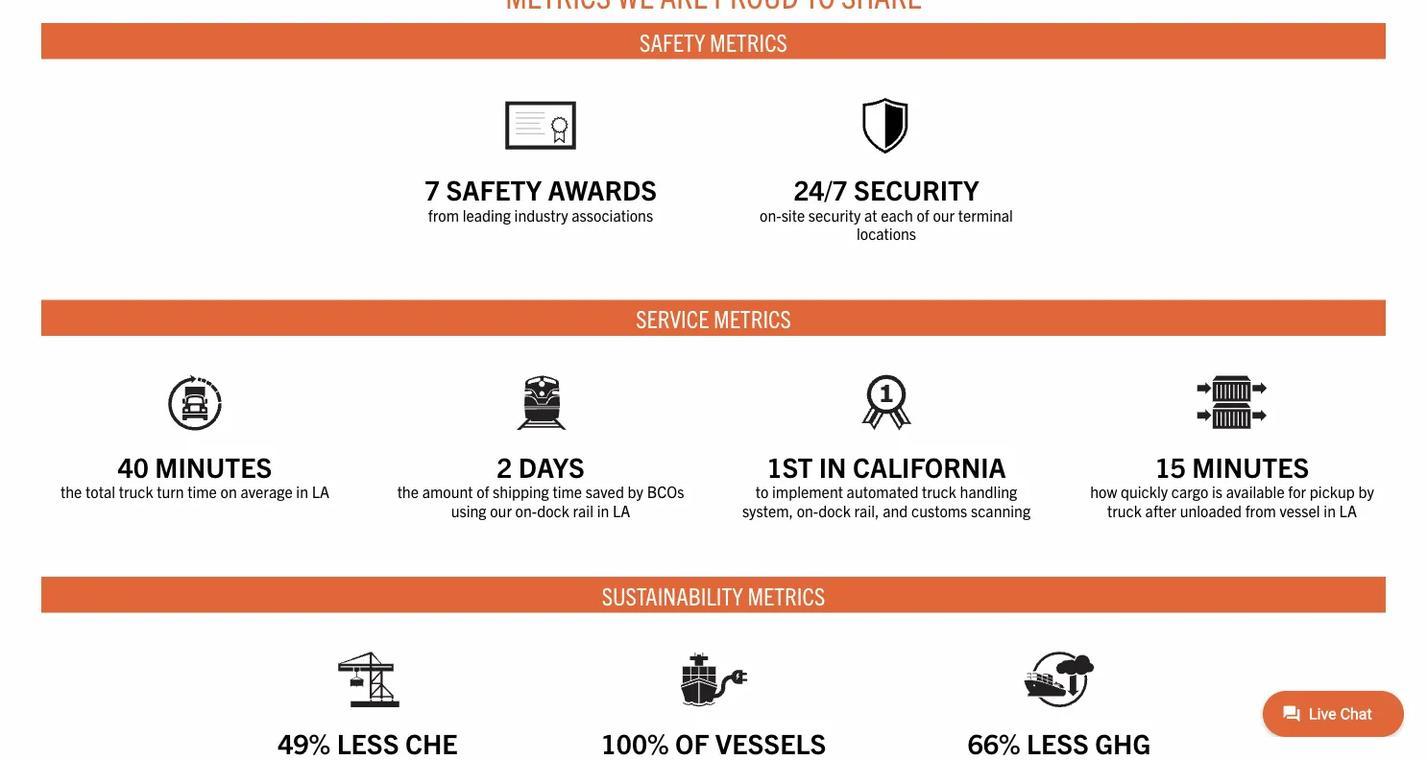 Task type: locate. For each thing, give the bounding box(es) containing it.
the for 40
[[61, 483, 82, 502]]

the inside 2 days the amount of shipping time saved by bcos using our on-dock rail in la
[[397, 483, 419, 502]]

0 horizontal spatial from
[[428, 206, 459, 225]]

1 minutes from the left
[[155, 450, 272, 484]]

0 horizontal spatial safety
[[446, 173, 542, 207]]

by inside 2 days the amount of shipping time saved by bcos using our on-dock rail in la
[[628, 483, 644, 502]]

0 vertical spatial from
[[428, 206, 459, 225]]

1 horizontal spatial time
[[553, 483, 582, 502]]

rail,
[[855, 501, 880, 521]]

in inside 15 minutes how quickly cargo is available for pickup by truck after unloaded from vessel in la
[[1324, 501, 1336, 521]]

in inside 40 minutes the total truck turn time on average in la
[[296, 483, 308, 502]]

our inside 2 days the amount of shipping time saved by bcos using our on-dock rail in la
[[490, 501, 512, 521]]

the left amount
[[397, 483, 419, 502]]

1 horizontal spatial our
[[933, 206, 955, 225]]

0 vertical spatial metrics
[[710, 26, 788, 57]]

1 dock from the left
[[537, 501, 570, 521]]

locations
[[857, 224, 917, 243]]

1 time from the left
[[188, 483, 217, 502]]

2 horizontal spatial la
[[1340, 501, 1358, 521]]

on
[[221, 483, 237, 502]]

2 time from the left
[[553, 483, 582, 502]]

on- left 24/7
[[760, 206, 782, 225]]

1 horizontal spatial the
[[397, 483, 419, 502]]

by left bcos
[[628, 483, 644, 502]]

1 horizontal spatial by
[[1359, 483, 1375, 502]]

minutes right 40
[[155, 450, 272, 484]]

service metrics
[[636, 304, 792, 334]]

0 horizontal spatial la
[[312, 483, 330, 502]]

minutes
[[155, 450, 272, 484], [1193, 450, 1310, 484]]

1 horizontal spatial of
[[917, 206, 930, 225]]

truck right the and
[[922, 483, 957, 502]]

amount
[[422, 483, 473, 502]]

dock left the "rail"
[[537, 501, 570, 521]]

2 dock from the left
[[819, 501, 851, 521]]

on- inside '1st in california to implement automated truck handling system, on-dock rail, and customs scanning'
[[797, 501, 819, 521]]

1 vertical spatial of
[[477, 483, 489, 502]]

0 horizontal spatial on-
[[516, 501, 537, 521]]

cargo
[[1172, 483, 1209, 502]]

1st
[[767, 450, 813, 484]]

safety metrics
[[640, 26, 788, 57]]

time inside 2 days the amount of shipping time saved by bcos using our on-dock rail in la
[[553, 483, 582, 502]]

on- down days
[[516, 501, 537, 521]]

0 horizontal spatial truck
[[119, 483, 153, 502]]

of right each
[[917, 206, 930, 225]]

from inside 15 minutes how quickly cargo is available for pickup by truck after unloaded from vessel in la
[[1246, 501, 1277, 521]]

safety inside 7 safety awards from leading industry associations
[[446, 173, 542, 207]]

after
[[1146, 501, 1177, 521]]

minutes inside 15 minutes how quickly cargo is available for pickup by truck after unloaded from vessel in la
[[1193, 450, 1310, 484]]

2 vertical spatial metrics
[[748, 581, 826, 611]]

by right pickup
[[1359, 483, 1375, 502]]

of left 2
[[477, 483, 489, 502]]

1 horizontal spatial truck
[[922, 483, 957, 502]]

the for 2
[[397, 483, 419, 502]]

la right vessel
[[1340, 501, 1358, 521]]

la right the "rail"
[[613, 501, 631, 521]]

time left on
[[188, 483, 217, 502]]

metrics for 2 days
[[714, 304, 792, 334]]

associations
[[572, 206, 653, 225]]

truck
[[119, 483, 153, 502], [922, 483, 957, 502], [1108, 501, 1142, 521]]

time left 'saved'
[[553, 483, 582, 502]]

metrics
[[710, 26, 788, 57], [714, 304, 792, 334], [748, 581, 826, 611]]

1 by from the left
[[628, 483, 644, 502]]

our
[[933, 206, 955, 225], [490, 501, 512, 521]]

automated
[[847, 483, 919, 502]]

from inside 7 safety awards from leading industry associations
[[428, 206, 459, 225]]

customs
[[912, 501, 968, 521]]

1 the from the left
[[61, 483, 82, 502]]

in right 1st
[[819, 450, 847, 484]]

on- right the system,
[[797, 501, 819, 521]]

dock inside 2 days the amount of shipping time saved by bcos using our on-dock rail in la
[[537, 501, 570, 521]]

system,
[[743, 501, 794, 521]]

minutes up "unloaded"
[[1193, 450, 1310, 484]]

the inside 40 minutes the total truck turn time on average in la
[[61, 483, 82, 502]]

time
[[188, 483, 217, 502], [553, 483, 582, 502]]

awards
[[548, 173, 657, 207]]

dock left rail,
[[819, 501, 851, 521]]

on-
[[760, 206, 782, 225], [516, 501, 537, 521], [797, 501, 819, 521]]

la inside 15 minutes how quickly cargo is available for pickup by truck after unloaded from vessel in la
[[1340, 501, 1358, 521]]

24/7 security on-site security at each of our terminal locations
[[760, 173, 1014, 243]]

1 vertical spatial from
[[1246, 501, 1277, 521]]

la for 15 minutes
[[1340, 501, 1358, 521]]

time for minutes
[[188, 483, 217, 502]]

0 vertical spatial our
[[933, 206, 955, 225]]

minutes for 40 minutes
[[155, 450, 272, 484]]

unloaded
[[1181, 501, 1242, 521]]

1 horizontal spatial safety
[[640, 26, 706, 57]]

1 horizontal spatial dock
[[819, 501, 851, 521]]

of inside 2 days the amount of shipping time saved by bcos using our on-dock rail in la
[[477, 483, 489, 502]]

0 horizontal spatial dock
[[537, 501, 570, 521]]

la inside 2 days the amount of shipping time saved by bcos using our on-dock rail in la
[[613, 501, 631, 521]]

each
[[881, 206, 914, 225]]

from
[[428, 206, 459, 225], [1246, 501, 1277, 521]]

2 minutes from the left
[[1193, 450, 1310, 484]]

site
[[782, 206, 805, 225]]

0 vertical spatial of
[[917, 206, 930, 225]]

time for days
[[553, 483, 582, 502]]

0 horizontal spatial the
[[61, 483, 82, 502]]

dock
[[537, 501, 570, 521], [819, 501, 851, 521]]

0 horizontal spatial minutes
[[155, 450, 272, 484]]

truck left turn
[[119, 483, 153, 502]]

15 minutes how quickly cargo is available for pickup by truck after unloaded from vessel in la
[[1091, 450, 1375, 521]]

1 horizontal spatial la
[[613, 501, 631, 521]]

in right the "rail"
[[597, 501, 609, 521]]

minutes for 15 minutes
[[1193, 450, 1310, 484]]

our left terminal at the top right
[[933, 206, 955, 225]]

truck inside 40 minutes the total truck turn time on average in la
[[119, 483, 153, 502]]

1 horizontal spatial minutes
[[1193, 450, 1310, 484]]

1 vertical spatial safety
[[446, 173, 542, 207]]

la right average
[[312, 483, 330, 502]]

days
[[519, 450, 585, 484]]

0 horizontal spatial time
[[188, 483, 217, 502]]

from left vessel
[[1246, 501, 1277, 521]]

to
[[756, 483, 769, 502]]

la
[[312, 483, 330, 502], [613, 501, 631, 521], [1340, 501, 1358, 521]]

1 vertical spatial our
[[490, 501, 512, 521]]

time inside 40 minutes the total truck turn time on average in la
[[188, 483, 217, 502]]

2 the from the left
[[397, 483, 419, 502]]

of inside "24/7 security on-site security at each of our terminal locations"
[[917, 206, 930, 225]]

2 by from the left
[[1359, 483, 1375, 502]]

1 horizontal spatial from
[[1246, 501, 1277, 521]]

in right vessel
[[1324, 501, 1336, 521]]

0 horizontal spatial our
[[490, 501, 512, 521]]

the left total
[[61, 483, 82, 502]]

0 horizontal spatial of
[[477, 483, 489, 502]]

in right average
[[296, 483, 308, 502]]

minutes inside 40 minutes the total truck turn time on average in la
[[155, 450, 272, 484]]

our right using
[[490, 501, 512, 521]]

the
[[61, 483, 82, 502], [397, 483, 419, 502]]

2 horizontal spatial truck
[[1108, 501, 1142, 521]]

scanning
[[971, 501, 1031, 521]]

truck inside 15 minutes how quickly cargo is available for pickup by truck after unloaded from vessel in la
[[1108, 501, 1142, 521]]

1 vertical spatial metrics
[[714, 304, 792, 334]]

by
[[628, 483, 644, 502], [1359, 483, 1375, 502]]

la inside 40 minutes the total truck turn time on average in la
[[312, 483, 330, 502]]

safety
[[640, 26, 706, 57], [446, 173, 542, 207]]

from left leading
[[428, 206, 459, 225]]

in inside '1st in california to implement automated truck handling system, on-dock rail, and customs scanning'
[[819, 450, 847, 484]]

0 horizontal spatial by
[[628, 483, 644, 502]]

truck left the after
[[1108, 501, 1142, 521]]

1 horizontal spatial on-
[[760, 206, 782, 225]]

in
[[819, 450, 847, 484], [296, 483, 308, 502], [597, 501, 609, 521], [1324, 501, 1336, 521]]

2 horizontal spatial on-
[[797, 501, 819, 521]]

handling
[[960, 483, 1018, 502]]

sustainability metrics
[[602, 581, 826, 611]]

of
[[917, 206, 930, 225], [477, 483, 489, 502]]



Task type: vqa. For each thing, say whether or not it's contained in the screenshot.
the bottommost Yang
no



Task type: describe. For each thing, give the bounding box(es) containing it.
metrics for 24/7 security
[[710, 26, 788, 57]]

in inside 2 days the amount of shipping time saved by bcos using our on-dock rail in la
[[597, 501, 609, 521]]

sustainability
[[602, 581, 743, 611]]

security
[[809, 206, 861, 225]]

leading
[[463, 206, 511, 225]]

2 days the amount of shipping time saved by bcos using our on-dock rail in la
[[397, 450, 684, 521]]

7
[[425, 173, 440, 207]]

at
[[865, 206, 878, 225]]

dock inside '1st in california to implement automated truck handling system, on-dock rail, and customs scanning'
[[819, 501, 851, 521]]

shipping
[[493, 483, 549, 502]]

on- inside "24/7 security on-site security at each of our terminal locations"
[[760, 206, 782, 225]]

24/7
[[794, 173, 848, 207]]

security
[[854, 173, 980, 207]]

implement
[[773, 483, 844, 502]]

industry
[[515, 206, 568, 225]]

for
[[1289, 483, 1307, 502]]

7 safety awards from leading industry associations
[[425, 173, 657, 225]]

on- inside 2 days the amount of shipping time saved by bcos using our on-dock rail in la
[[516, 501, 537, 521]]

2
[[497, 450, 512, 484]]

service
[[636, 304, 709, 334]]

1st in california to implement automated truck handling system, on-dock rail, and customs scanning
[[743, 450, 1031, 521]]

terminal
[[959, 206, 1014, 225]]

quickly
[[1121, 483, 1168, 502]]

average
[[241, 483, 293, 502]]

how
[[1091, 483, 1118, 502]]

turn
[[157, 483, 184, 502]]

by inside 15 minutes how quickly cargo is available for pickup by truck after unloaded from vessel in la
[[1359, 483, 1375, 502]]

la for 2 days
[[613, 501, 631, 521]]

using
[[451, 501, 487, 521]]

is
[[1213, 483, 1223, 502]]

15
[[1156, 450, 1187, 484]]

rail
[[573, 501, 594, 521]]

40 minutes the total truck turn time on average in la
[[61, 450, 330, 502]]

our inside "24/7 security on-site security at each of our terminal locations"
[[933, 206, 955, 225]]

vessel
[[1280, 501, 1321, 521]]

40
[[118, 450, 149, 484]]

saved
[[586, 483, 624, 502]]

bcos
[[647, 483, 684, 502]]

pickup
[[1310, 483, 1355, 502]]

total
[[86, 483, 115, 502]]

california
[[853, 450, 1007, 484]]

0 vertical spatial safety
[[640, 26, 706, 57]]

truck inside '1st in california to implement automated truck handling system, on-dock rail, and customs scanning'
[[922, 483, 957, 502]]

available
[[1227, 483, 1285, 502]]

and
[[883, 501, 908, 521]]



